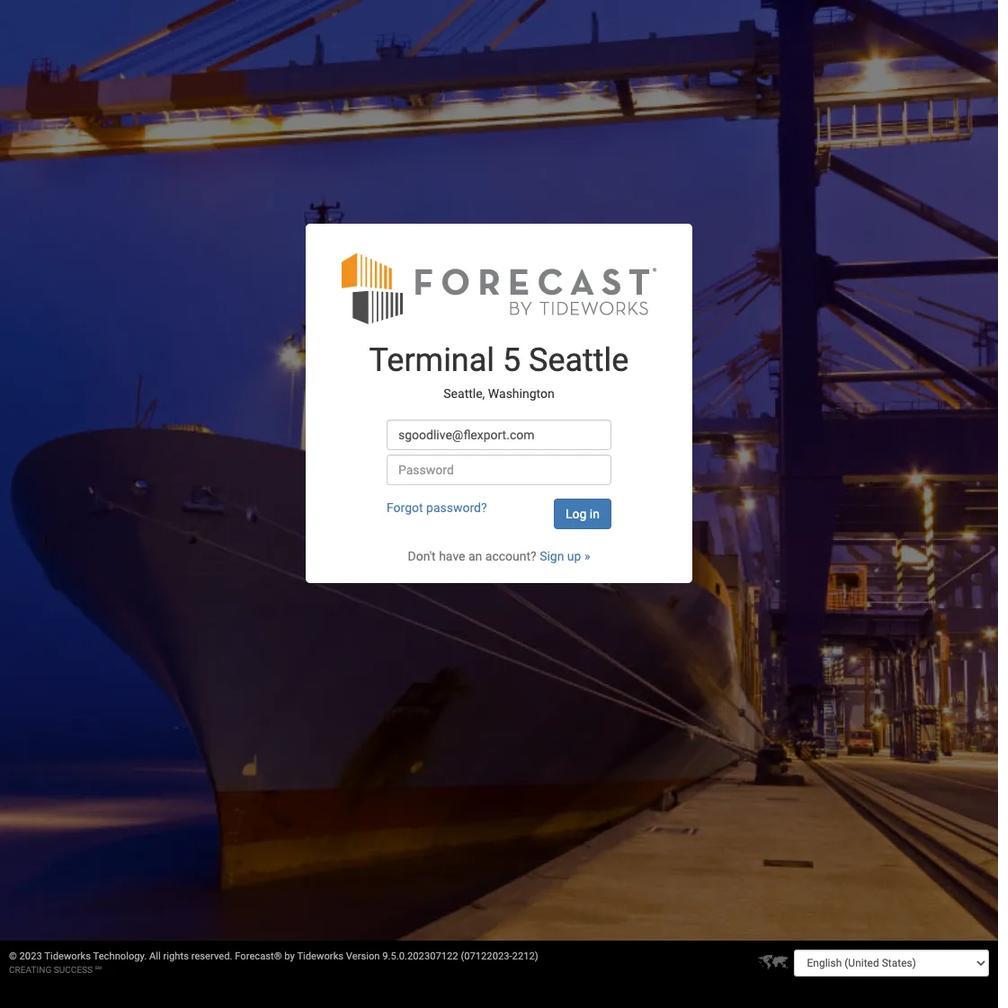 Task type: describe. For each thing, give the bounding box(es) containing it.
©
[[9, 951, 17, 963]]

reserved.
[[191, 951, 232, 963]]

seattle,
[[444, 387, 485, 401]]

washington
[[488, 387, 555, 401]]

up
[[567, 549, 581, 564]]

sign
[[540, 549, 564, 564]]

Password password field
[[387, 455, 611, 485]]

all
[[149, 951, 161, 963]]

in
[[590, 507, 600, 521]]

log in button
[[554, 499, 611, 529]]

rights
[[163, 951, 189, 963]]

account?
[[485, 549, 536, 564]]

technology.
[[93, 951, 147, 963]]

(07122023-
[[461, 951, 512, 963]]

don't
[[408, 549, 436, 564]]

an
[[468, 549, 482, 564]]

by
[[284, 951, 295, 963]]

forecast® by tideworks image
[[342, 251, 656, 325]]

Email or username text field
[[387, 420, 611, 450]]

2212)
[[512, 951, 538, 963]]

»
[[584, 549, 590, 564]]

version
[[346, 951, 380, 963]]

℠
[[95, 966, 102, 976]]



Task type: vqa. For each thing, say whether or not it's contained in the screenshot.
account?
yes



Task type: locate. For each thing, give the bounding box(es) containing it.
5
[[503, 342, 521, 379]]

sign up » link
[[540, 549, 590, 564]]

© 2023 tideworks technology. all rights reserved. forecast® by tideworks version 9.5.0.202307122 (07122023-2212) creating success ℠
[[9, 951, 538, 976]]

don't have an account? sign up »
[[408, 549, 590, 564]]

forgot password? log in
[[387, 501, 600, 521]]

log
[[566, 507, 587, 521]]

9.5.0.202307122
[[382, 951, 458, 963]]

terminal
[[369, 342, 495, 379]]

terminal 5 seattle seattle, washington
[[369, 342, 629, 401]]

tideworks up success at the bottom left of page
[[44, 951, 91, 963]]

password?
[[426, 501, 487, 515]]

1 horizontal spatial tideworks
[[297, 951, 344, 963]]

seattle
[[529, 342, 629, 379]]

2 tideworks from the left
[[297, 951, 344, 963]]

forecast®
[[235, 951, 282, 963]]

forgot password? link
[[387, 501, 487, 515]]

tideworks
[[44, 951, 91, 963], [297, 951, 344, 963]]

1 tideworks from the left
[[44, 951, 91, 963]]

creating
[[9, 966, 51, 976]]

success
[[54, 966, 93, 976]]

forgot
[[387, 501, 423, 515]]

2023
[[19, 951, 42, 963]]

have
[[439, 549, 465, 564]]

tideworks right by
[[297, 951, 344, 963]]

0 horizontal spatial tideworks
[[44, 951, 91, 963]]



